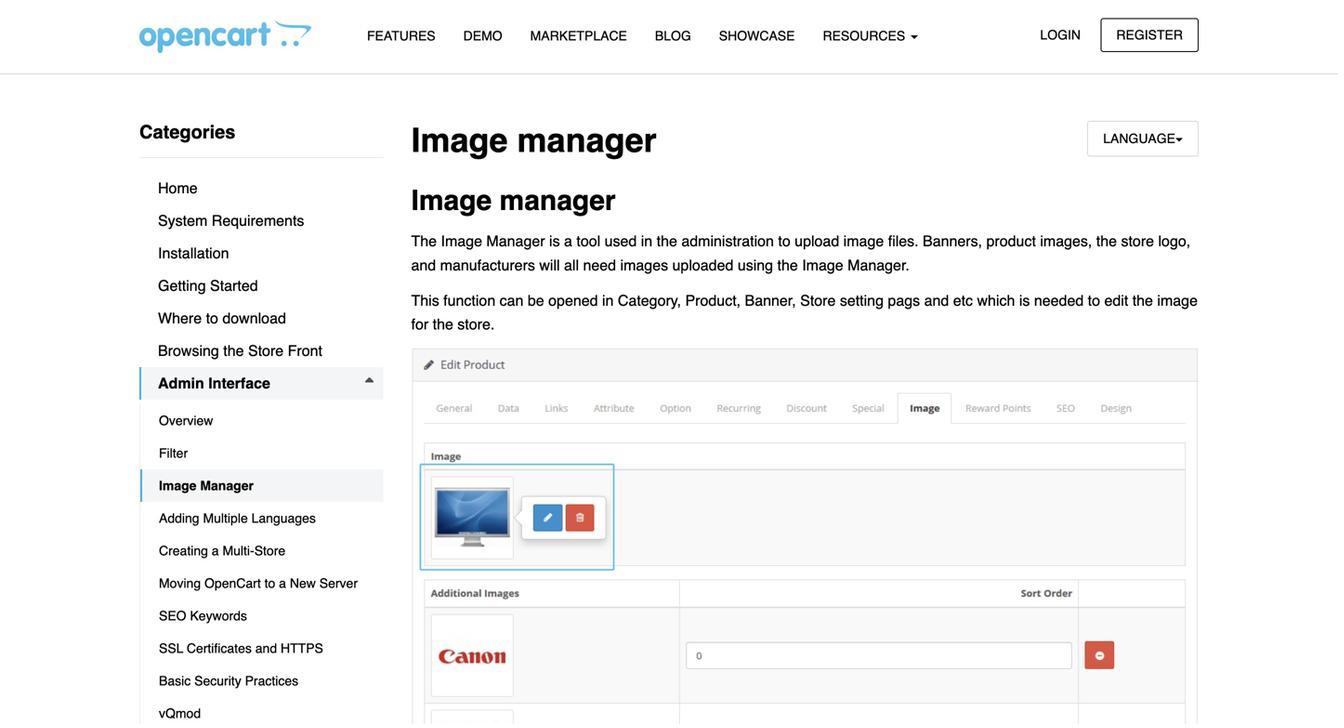 Task type: vqa. For each thing, say whether or not it's contained in the screenshot.
top give
no



Task type: describe. For each thing, give the bounding box(es) containing it.
filter link
[[140, 437, 383, 469]]

creating a multi-store
[[159, 543, 286, 558]]

2 image manager from the top
[[411, 185, 616, 217]]

categories
[[139, 121, 236, 143]]

basic security practices link
[[140, 665, 383, 697]]

started
[[210, 277, 258, 294]]

ssl certificates and https
[[159, 641, 323, 656]]

is inside this function can be opened in category, product, banner, store setting pags and etc which is needed to edit the image for the store.
[[1020, 292, 1030, 309]]

opened
[[549, 292, 598, 309]]

image manager link
[[140, 469, 383, 502]]

download
[[222, 310, 286, 327]]

manager.
[[848, 256, 910, 274]]

demo link
[[450, 20, 517, 52]]

setting
[[840, 292, 884, 309]]

basic
[[159, 673, 191, 688]]

in inside the image manager is a tool used in the administration to upload image files. banners, product images, the store logo, and manufacturers will all need images uploaded using the image manager.
[[641, 233, 653, 250]]

where to download link
[[139, 302, 383, 335]]

manufacturers
[[440, 256, 535, 274]]

requirements
[[212, 212, 304, 229]]

images
[[620, 256, 668, 274]]

language button
[[1088, 121, 1199, 157]]

language
[[1104, 131, 1176, 146]]

opencart
[[205, 576, 261, 591]]

register link
[[1101, 18, 1199, 52]]

the right edit
[[1133, 292, 1154, 309]]

admin - image manager image
[[411, 348, 1199, 724]]

new
[[290, 576, 316, 591]]

and inside this function can be opened in category, product, banner, store setting pags and etc which is needed to edit the image for the store.
[[925, 292, 949, 309]]

installation
[[158, 244, 229, 262]]

1 image manager from the top
[[411, 121, 657, 160]]

uploaded
[[673, 256, 734, 274]]

home link
[[139, 172, 383, 205]]

0 horizontal spatial manager
[[200, 478, 254, 493]]

banner,
[[745, 292, 796, 309]]

to left 'new'
[[265, 576, 275, 591]]

browsing
[[158, 342, 219, 359]]

all
[[564, 256, 579, 274]]

multi-
[[223, 543, 254, 558]]

ssl certificates and https link
[[140, 632, 383, 665]]

0 horizontal spatial and
[[255, 641, 277, 656]]

register
[[1117, 27, 1183, 42]]

security
[[194, 673, 241, 688]]

used
[[605, 233, 637, 250]]

store
[[1122, 233, 1155, 250]]

basic security practices
[[159, 673, 299, 688]]

in inside this function can be opened in category, product, banner, store setting pags and etc which is needed to edit the image for the store.
[[602, 292, 614, 309]]

marketplace link
[[517, 20, 641, 52]]

system
[[158, 212, 208, 229]]

1 horizontal spatial a
[[279, 576, 286, 591]]

a inside the image manager is a tool used in the administration to upload image files. banners, product images, the store logo, and manufacturers will all need images uploaded using the image manager.
[[564, 233, 573, 250]]

system requirements
[[158, 212, 304, 229]]

upload
[[795, 233, 840, 250]]

login link
[[1025, 18, 1097, 52]]

admin
[[158, 375, 204, 392]]

needed
[[1034, 292, 1084, 309]]

this function can be opened in category, product, banner, store setting pags and etc which is needed to edit the image for the store.
[[411, 292, 1198, 333]]

marketplace
[[530, 28, 627, 43]]

browsing the store front link
[[139, 335, 383, 367]]

features link
[[353, 20, 450, 52]]

login
[[1041, 27, 1081, 42]]

certificates
[[187, 641, 252, 656]]

1 vertical spatial manager
[[500, 185, 616, 217]]

server
[[320, 576, 358, 591]]

the right "for"
[[433, 316, 453, 333]]

is inside the image manager is a tool used in the administration to upload image files. banners, product images, the store logo, and manufacturers will all need images uploaded using the image manager.
[[549, 233, 560, 250]]

and inside the image manager is a tool used in the administration to upload image files. banners, product images, the store logo, and manufacturers will all need images uploaded using the image manager.
[[411, 256, 436, 274]]

to right where
[[206, 310, 218, 327]]

0 horizontal spatial a
[[212, 543, 219, 558]]



Task type: locate. For each thing, give the bounding box(es) containing it.
2 vertical spatial and
[[255, 641, 277, 656]]

installation link
[[139, 237, 383, 270]]

which
[[977, 292, 1015, 309]]

0 vertical spatial is
[[549, 233, 560, 250]]

can
[[500, 292, 524, 309]]

2 horizontal spatial and
[[925, 292, 949, 309]]

1 horizontal spatial image
[[1158, 292, 1198, 309]]

store up moving opencart to a new server link
[[254, 543, 286, 558]]

images,
[[1040, 233, 1093, 250]]

1 horizontal spatial is
[[1020, 292, 1030, 309]]

to inside this function can be opened in category, product, banner, store setting pags and etc which is needed to edit the image for the store.
[[1088, 292, 1101, 309]]

overview
[[159, 413, 213, 428]]

moving
[[159, 576, 201, 591]]

store
[[800, 292, 836, 309], [248, 342, 284, 359], [254, 543, 286, 558]]

store left setting
[[800, 292, 836, 309]]

0 vertical spatial image manager
[[411, 121, 657, 160]]

to inside the image manager is a tool used in the administration to upload image files. banners, product images, the store logo, and manufacturers will all need images uploaded using the image manager.
[[778, 233, 791, 250]]

2 vertical spatial a
[[279, 576, 286, 591]]

a
[[564, 233, 573, 250], [212, 543, 219, 558], [279, 576, 286, 591]]

adding
[[159, 511, 199, 526]]

to left upload
[[778, 233, 791, 250]]

resources link
[[809, 20, 932, 52]]

system requirements link
[[139, 205, 383, 237]]

in right opened
[[602, 292, 614, 309]]

browsing the store front
[[158, 342, 323, 359]]

1 horizontal spatial manager
[[487, 233, 545, 250]]

0 vertical spatial in
[[641, 233, 653, 250]]

files.
[[888, 233, 919, 250]]

multiple
[[203, 511, 248, 526]]

and down the
[[411, 256, 436, 274]]

manager up multiple
[[200, 478, 254, 493]]

seo keywords link
[[140, 600, 383, 632]]

getting
[[158, 277, 206, 294]]

1 vertical spatial in
[[602, 292, 614, 309]]

and left etc
[[925, 292, 949, 309]]

blog
[[655, 28, 691, 43]]

a left multi-
[[212, 543, 219, 558]]

filter
[[159, 446, 188, 461]]

creating a multi-store link
[[140, 534, 383, 567]]

need
[[583, 256, 616, 274]]

using
[[738, 256, 773, 274]]

0 vertical spatial image
[[844, 233, 884, 250]]

1 horizontal spatial and
[[411, 256, 436, 274]]

a left 'new'
[[279, 576, 286, 591]]

0 vertical spatial and
[[411, 256, 436, 274]]

the
[[411, 233, 437, 250]]

for
[[411, 316, 429, 333]]

1 vertical spatial image
[[1158, 292, 1198, 309]]

1 horizontal spatial in
[[641, 233, 653, 250]]

showcase link
[[705, 20, 809, 52]]

adding multiple languages link
[[140, 502, 383, 534]]

blog link
[[641, 20, 705, 52]]

front
[[288, 342, 323, 359]]

image
[[411, 121, 508, 160], [411, 185, 492, 217], [441, 233, 482, 250], [802, 256, 844, 274], [159, 478, 197, 493]]

1 vertical spatial and
[[925, 292, 949, 309]]

this
[[411, 292, 439, 309]]

1 vertical spatial is
[[1020, 292, 1030, 309]]

logo,
[[1159, 233, 1191, 250]]

manager inside the image manager is a tool used in the administration to upload image files. banners, product images, the store logo, and manufacturers will all need images uploaded using the image manager.
[[487, 233, 545, 250]]

moving opencart to a new server link
[[140, 567, 383, 600]]

product
[[987, 233, 1036, 250]]

image down logo,
[[1158, 292, 1198, 309]]

2 vertical spatial store
[[254, 543, 286, 558]]

0 vertical spatial a
[[564, 233, 573, 250]]

product,
[[686, 292, 741, 309]]

the up images
[[657, 233, 678, 250]]

in up images
[[641, 233, 653, 250]]

keywords
[[190, 608, 247, 623]]

image inside the image manager is a tool used in the administration to upload image files. banners, product images, the store logo, and manufacturers will all need images uploaded using the image manager.
[[844, 233, 884, 250]]

manager
[[517, 121, 657, 160], [500, 185, 616, 217]]

a left "tool"
[[564, 233, 573, 250]]

overview link
[[140, 404, 383, 437]]

0 vertical spatial manager
[[487, 233, 545, 250]]

category,
[[618, 292, 681, 309]]

store.
[[458, 316, 495, 333]]

the up interface
[[223, 342, 244, 359]]

seo
[[159, 608, 186, 623]]

store inside this function can be opened in category, product, banner, store setting pags and etc which is needed to edit the image for the store.
[[800, 292, 836, 309]]

0 vertical spatial store
[[800, 292, 836, 309]]

0 horizontal spatial in
[[602, 292, 614, 309]]

moving opencart to a new server
[[159, 576, 358, 591]]

image up manager.
[[844, 233, 884, 250]]

resources
[[823, 28, 909, 43]]

pags
[[888, 292, 920, 309]]

https
[[281, 641, 323, 656]]

etc
[[953, 292, 973, 309]]

be
[[528, 292, 544, 309]]

administration
[[682, 233, 774, 250]]

showcase
[[719, 28, 795, 43]]

opencart - open source shopping cart solution image
[[139, 20, 311, 53]]

manager up manufacturers
[[487, 233, 545, 250]]

interface
[[208, 375, 270, 392]]

ssl
[[159, 641, 183, 656]]

seo keywords
[[159, 608, 247, 623]]

image inside this function can be opened in category, product, banner, store setting pags and etc which is needed to edit the image for the store.
[[1158, 292, 1198, 309]]

is up will
[[549, 233, 560, 250]]

practices
[[245, 673, 299, 688]]

1 vertical spatial manager
[[200, 478, 254, 493]]

home
[[158, 179, 198, 197]]

1 vertical spatial a
[[212, 543, 219, 558]]

0 vertical spatial manager
[[517, 121, 657, 160]]

image manager
[[159, 478, 254, 493]]

vqmod
[[159, 706, 201, 721]]

getting started
[[158, 277, 258, 294]]

image
[[844, 233, 884, 250], [1158, 292, 1198, 309]]

the
[[657, 233, 678, 250], [1097, 233, 1117, 250], [778, 256, 798, 274], [1133, 292, 1154, 309], [433, 316, 453, 333], [223, 342, 244, 359]]

where to download
[[158, 310, 286, 327]]

and up the basic security practices link
[[255, 641, 277, 656]]

store down the where to download link
[[248, 342, 284, 359]]

creating
[[159, 543, 208, 558]]

admin interface link
[[139, 367, 383, 400]]

to left edit
[[1088, 292, 1101, 309]]

languages
[[252, 511, 316, 526]]

features
[[367, 28, 436, 43]]

the left store
[[1097, 233, 1117, 250]]

1 vertical spatial image manager
[[411, 185, 616, 217]]

is right which
[[1020, 292, 1030, 309]]

2 horizontal spatial a
[[564, 233, 573, 250]]

0 horizontal spatial is
[[549, 233, 560, 250]]

1 vertical spatial store
[[248, 342, 284, 359]]

vqmod link
[[140, 697, 383, 724]]

where
[[158, 310, 202, 327]]

tool
[[577, 233, 601, 250]]

in
[[641, 233, 653, 250], [602, 292, 614, 309]]

edit
[[1105, 292, 1129, 309]]

the image manager is a tool used in the administration to upload image files. banners, product images, the store logo, and manufacturers will all need images uploaded using the image manager.
[[411, 233, 1191, 274]]

admin interface
[[158, 375, 270, 392]]

the right the using
[[778, 256, 798, 274]]

demo
[[464, 28, 503, 43]]

adding multiple languages
[[159, 511, 316, 526]]

will
[[539, 256, 560, 274]]

0 horizontal spatial image
[[844, 233, 884, 250]]



